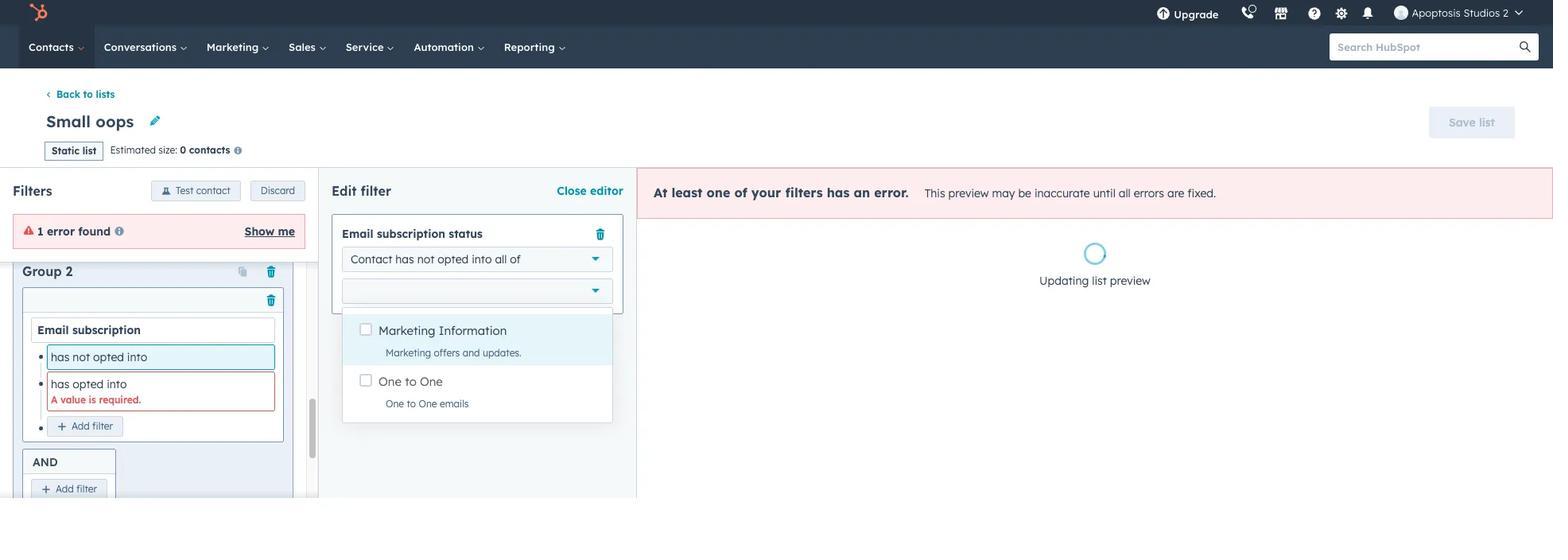 Task type: describe. For each thing, give the bounding box(es) containing it.
Search HubSpot search field
[[1330, 33, 1525, 60]]

notifications button
[[1355, 0, 1382, 25]]

calling icon button
[[1235, 2, 1262, 23]]

test
[[176, 184, 194, 196]]

1 horizontal spatial of
[[735, 184, 748, 200]]

automation link
[[405, 25, 495, 68]]

add for bottommost "add filter" button
[[56, 483, 74, 495]]

page section element
[[0, 68, 1554, 167]]

inaccurate
[[1035, 186, 1091, 200]]

marketing information
[[379, 323, 507, 338]]

0 vertical spatial all
[[1119, 186, 1131, 200]]

apoptosis studios 2
[[1413, 6, 1509, 19]]

0
[[180, 144, 186, 156]]

service link
[[336, 25, 405, 68]]

row group containing marketing information
[[343, 314, 613, 418]]

service
[[346, 41, 387, 53]]

one to one
[[379, 374, 443, 389]]

marketing link
[[197, 25, 279, 68]]

required.
[[99, 394, 141, 406]]

contacts
[[189, 144, 230, 156]]

updating list preview
[[1040, 273, 1151, 288]]

email for email subscription
[[37, 323, 69, 337]]

hubspot image
[[29, 3, 48, 22]]

marketing offers and updates.
[[386, 347, 522, 359]]

contacts
[[29, 41, 77, 53]]

show
[[245, 224, 275, 238]]

list for save
[[1480, 115, 1496, 130]]

value
[[60, 394, 86, 406]]

upgrade
[[1175, 8, 1219, 21]]

this preview may be inaccurate until all errors are fixed.
[[925, 186, 1217, 200]]

menu containing apoptosis studios 2
[[1146, 0, 1535, 25]]

preview inside status
[[1111, 273, 1151, 288]]

1 vertical spatial 2
[[66, 263, 73, 279]]

to for one to one emails
[[407, 398, 416, 410]]

least
[[672, 184, 703, 200]]

of inside popup button
[[510, 252, 521, 266]]

reporting link
[[495, 25, 576, 68]]

has not opted into
[[51, 350, 150, 364]]

has inside button
[[51, 350, 70, 364]]

email subscription
[[37, 323, 141, 337]]

discard button
[[250, 180, 306, 201]]

0 vertical spatial filter
[[361, 183, 391, 199]]

save list banner
[[38, 102, 1516, 140]]

1 vertical spatial add filter
[[56, 483, 97, 495]]

test contact
[[176, 184, 231, 196]]

show me button
[[245, 222, 295, 241]]

opted inside the has opted into a value is required.
[[73, 377, 104, 391]]

to for one to one
[[405, 374, 417, 389]]

show me
[[245, 224, 295, 238]]

edit filter
[[332, 183, 391, 199]]

updating list preview status
[[1034, 242, 1157, 290]]

this
[[925, 186, 946, 200]]

1
[[37, 224, 43, 238]]

save list
[[1450, 115, 1496, 130]]

at
[[654, 184, 668, 200]]

0 vertical spatial marketing
[[207, 41, 262, 53]]

me
[[278, 224, 295, 238]]

an
[[854, 184, 870, 200]]

save
[[1450, 115, 1476, 130]]

filters
[[786, 184, 823, 200]]

has inside contact has not opted into all of popup button
[[396, 252, 414, 266]]

found
[[78, 224, 111, 238]]

tara schultz image
[[1395, 6, 1409, 20]]

email for email subscription status
[[342, 226, 374, 241]]

size:
[[158, 144, 177, 156]]

be
[[1019, 186, 1032, 200]]

help image
[[1308, 7, 1323, 21]]

0 vertical spatial add filter button
[[47, 416, 123, 437]]

1 error found
[[37, 224, 111, 238]]

one to one emails
[[386, 398, 469, 410]]

back to lists
[[56, 89, 115, 101]]

group 2
[[22, 263, 73, 279]]

contacts link
[[19, 25, 94, 68]]

opted inside contact has not opted into all of popup button
[[438, 252, 469, 266]]

upgrade image
[[1157, 7, 1171, 21]]

search button
[[1512, 33, 1539, 60]]

offers
[[434, 347, 460, 359]]

not inside button
[[73, 350, 90, 364]]

marketing for marketing information
[[379, 323, 436, 338]]

a
[[51, 394, 58, 406]]

static
[[52, 145, 80, 156]]

one
[[707, 184, 731, 200]]

updates.
[[483, 347, 522, 359]]

contact
[[196, 184, 231, 196]]

reporting
[[504, 41, 558, 53]]



Task type: vqa. For each thing, say whether or not it's contained in the screenshot.
"Prev"
no



Task type: locate. For each thing, give the bounding box(es) containing it.
0 horizontal spatial all
[[495, 252, 507, 266]]

subscription for email subscription status
[[377, 226, 446, 241]]

preview right updating
[[1111, 273, 1151, 288]]

2 right studios
[[1504, 6, 1509, 19]]

contact has not opted into all of button
[[342, 246, 613, 272]]

list
[[1480, 115, 1496, 130], [82, 145, 97, 156], [1093, 273, 1107, 288]]

has inside the has opted into a value is required.
[[51, 377, 70, 391]]

filter
[[361, 183, 391, 199], [92, 420, 113, 432], [76, 483, 97, 495]]

not down email subscription status
[[417, 252, 435, 266]]

marketplaces image
[[1275, 7, 1289, 21]]

0 horizontal spatial preview
[[949, 186, 989, 200]]

subscription up "contact has not opted into all of"
[[377, 226, 446, 241]]

2
[[1504, 6, 1509, 19], [66, 263, 73, 279]]

list right updating
[[1093, 273, 1107, 288]]

to
[[83, 89, 93, 101], [405, 374, 417, 389], [407, 398, 416, 410]]

may
[[993, 186, 1016, 200]]

0 vertical spatial of
[[735, 184, 748, 200]]

email up has not opted into
[[37, 323, 69, 337]]

group
[[22, 263, 62, 279]]

0 vertical spatial email
[[342, 226, 374, 241]]

email up contact
[[342, 226, 374, 241]]

2 vertical spatial to
[[407, 398, 416, 410]]

apoptosis
[[1413, 6, 1461, 19]]

are
[[1168, 186, 1185, 200]]

1 horizontal spatial all
[[1119, 186, 1131, 200]]

into inside the has not opted into button
[[127, 350, 147, 364]]

contact has not opted into all of
[[351, 252, 521, 266]]

2 right group
[[66, 263, 73, 279]]

0 vertical spatial and
[[463, 347, 480, 359]]

to up one to one emails at the bottom left of page
[[405, 374, 417, 389]]

to inside page section element
[[83, 89, 93, 101]]

opted down email subscription
[[93, 350, 124, 364]]

edit
[[332, 183, 357, 199]]

status
[[449, 226, 483, 241]]

opted
[[438, 252, 469, 266], [93, 350, 124, 364], [73, 377, 104, 391]]

all right until
[[1119, 186, 1131, 200]]

1 vertical spatial marketing
[[379, 323, 436, 338]]

0 horizontal spatial of
[[510, 252, 521, 266]]

add filter button
[[47, 416, 123, 437], [31, 479, 107, 500]]

not
[[417, 252, 435, 266], [73, 350, 90, 364]]

hubspot link
[[19, 3, 60, 22]]

2 horizontal spatial list
[[1480, 115, 1496, 130]]

1 vertical spatial email
[[37, 323, 69, 337]]

1 vertical spatial list
[[82, 145, 97, 156]]

1 vertical spatial filter
[[92, 420, 113, 432]]

marketplaces button
[[1265, 0, 1299, 25]]

has down email subscription status
[[396, 252, 414, 266]]

not down email subscription
[[73, 350, 90, 364]]

one
[[379, 374, 402, 389], [420, 374, 443, 389], [386, 398, 404, 410], [419, 398, 437, 410]]

updating
[[1040, 273, 1089, 288]]

back
[[56, 89, 80, 101]]

has left an
[[827, 184, 850, 200]]

1 vertical spatial subscription
[[72, 323, 141, 337]]

test contact button
[[151, 180, 241, 201]]

0 vertical spatial opted
[[438, 252, 469, 266]]

has not opted into button
[[47, 344, 275, 370]]

marketing up one to one
[[386, 347, 431, 359]]

has
[[827, 184, 850, 200], [396, 252, 414, 266], [51, 350, 70, 364], [51, 377, 70, 391]]

subscription for email subscription
[[72, 323, 141, 337]]

estimated size: 0 contacts
[[110, 144, 230, 156]]

all
[[1119, 186, 1131, 200], [495, 252, 507, 266]]

1 vertical spatial and
[[33, 455, 58, 469]]

0 vertical spatial not
[[417, 252, 435, 266]]

sales
[[289, 41, 319, 53]]

conversations
[[104, 41, 180, 53]]

into inside contact has not opted into all of popup button
[[472, 252, 492, 266]]

1 horizontal spatial not
[[417, 252, 435, 266]]

settings image
[[1335, 7, 1349, 21]]

1 vertical spatial of
[[510, 252, 521, 266]]

editor
[[590, 184, 624, 198]]

email subscription status
[[342, 226, 483, 241]]

has up a
[[51, 377, 70, 391]]

automation
[[414, 41, 477, 53]]

2 vertical spatial filter
[[76, 483, 97, 495]]

information
[[439, 323, 507, 338]]

1 vertical spatial add
[[56, 483, 74, 495]]

marketing up 'offers'
[[379, 323, 436, 338]]

1 vertical spatial add filter button
[[31, 479, 107, 500]]

not inside popup button
[[417, 252, 435, 266]]

add for top "add filter" button
[[72, 420, 90, 432]]

list inside button
[[1480, 115, 1496, 130]]

2 inside popup button
[[1504, 6, 1509, 19]]

0 horizontal spatial not
[[73, 350, 90, 364]]

0 vertical spatial preview
[[949, 186, 989, 200]]

1 horizontal spatial preview
[[1111, 273, 1151, 288]]

close
[[557, 184, 587, 198]]

0 vertical spatial into
[[472, 252, 492, 266]]

add filter
[[72, 420, 113, 432], [56, 483, 97, 495]]

marketing left sales on the top left of page
[[207, 41, 262, 53]]

2 vertical spatial opted
[[73, 377, 104, 391]]

until
[[1094, 186, 1116, 200]]

opted up is
[[73, 377, 104, 391]]

to down one to one
[[407, 398, 416, 410]]

static list
[[52, 145, 97, 156]]

1 horizontal spatial list
[[1093, 273, 1107, 288]]

2 vertical spatial into
[[107, 377, 127, 391]]

menu
[[1146, 0, 1535, 25]]

list right the static
[[82, 145, 97, 156]]

1 vertical spatial opted
[[93, 350, 124, 364]]

filters
[[13, 183, 52, 199]]

at least one of your filters has an error.
[[654, 184, 909, 200]]

of
[[735, 184, 748, 200], [510, 252, 521, 266]]

help button
[[1302, 0, 1329, 25]]

0 horizontal spatial 2
[[66, 263, 73, 279]]

error
[[47, 224, 75, 238]]

0 vertical spatial to
[[83, 89, 93, 101]]

lists
[[96, 89, 115, 101]]

close editor
[[557, 184, 624, 198]]

has down email subscription
[[51, 350, 70, 364]]

conversations link
[[94, 25, 197, 68]]

marketing
[[207, 41, 262, 53], [379, 323, 436, 338], [386, 347, 431, 359]]

email
[[342, 226, 374, 241], [37, 323, 69, 337]]

opted inside the has not opted into button
[[93, 350, 124, 364]]

0 vertical spatial add
[[72, 420, 90, 432]]

apoptosis studios 2 button
[[1385, 0, 1533, 25]]

1 horizontal spatial 2
[[1504, 6, 1509, 19]]

has opted into a value is required.
[[51, 377, 141, 406]]

subscription up has not opted into
[[72, 323, 141, 337]]

1 vertical spatial all
[[495, 252, 507, 266]]

1 vertical spatial into
[[127, 350, 147, 364]]

save list button
[[1430, 106, 1516, 138]]

your
[[752, 184, 782, 200]]

list for static
[[82, 145, 97, 156]]

estimated
[[110, 144, 156, 156]]

0 horizontal spatial subscription
[[72, 323, 141, 337]]

marketing for marketing offers and updates.
[[386, 347, 431, 359]]

emails
[[440, 398, 469, 410]]

List name field
[[45, 111, 139, 132]]

into inside the has opted into a value is required.
[[107, 377, 127, 391]]

1 vertical spatial to
[[405, 374, 417, 389]]

list inside status
[[1093, 273, 1107, 288]]

all inside popup button
[[495, 252, 507, 266]]

1 vertical spatial preview
[[1111, 273, 1151, 288]]

0 vertical spatial list
[[1480, 115, 1496, 130]]

notifications image
[[1362, 7, 1376, 21]]

1 vertical spatial not
[[73, 350, 90, 364]]

search image
[[1520, 41, 1532, 53]]

close editor button
[[557, 181, 624, 200]]

calling icon image
[[1241, 6, 1256, 21]]

back to lists link
[[45, 89, 115, 101]]

menu item
[[1230, 0, 1234, 25]]

and down information
[[463, 347, 480, 359]]

contact
[[351, 252, 393, 266]]

list right save
[[1480, 115, 1496, 130]]

list for updating
[[1093, 273, 1107, 288]]

0 horizontal spatial email
[[37, 323, 69, 337]]

discard
[[261, 184, 295, 196]]

error.
[[875, 184, 909, 200]]

0 horizontal spatial and
[[33, 455, 58, 469]]

sales link
[[279, 25, 336, 68]]

to left the lists
[[83, 89, 93, 101]]

row group
[[343, 314, 613, 418]]

0 vertical spatial add filter
[[72, 420, 113, 432]]

1 horizontal spatial and
[[463, 347, 480, 359]]

0 vertical spatial 2
[[1504, 6, 1509, 19]]

0 vertical spatial subscription
[[377, 226, 446, 241]]

preview right "this"
[[949, 186, 989, 200]]

to for back to lists
[[83, 89, 93, 101]]

opted down status
[[438, 252, 469, 266]]

1 horizontal spatial subscription
[[377, 226, 446, 241]]

errors
[[1134, 186, 1165, 200]]

studios
[[1464, 6, 1501, 19]]

fixed.
[[1188, 186, 1217, 200]]

2 vertical spatial list
[[1093, 273, 1107, 288]]

1 horizontal spatial email
[[342, 226, 374, 241]]

2 vertical spatial marketing
[[386, 347, 431, 359]]

and down a
[[33, 455, 58, 469]]

settings link
[[1332, 4, 1352, 21]]

is
[[89, 394, 96, 406]]

all up information
[[495, 252, 507, 266]]

0 horizontal spatial list
[[82, 145, 97, 156]]

and
[[463, 347, 480, 359], [33, 455, 58, 469]]



